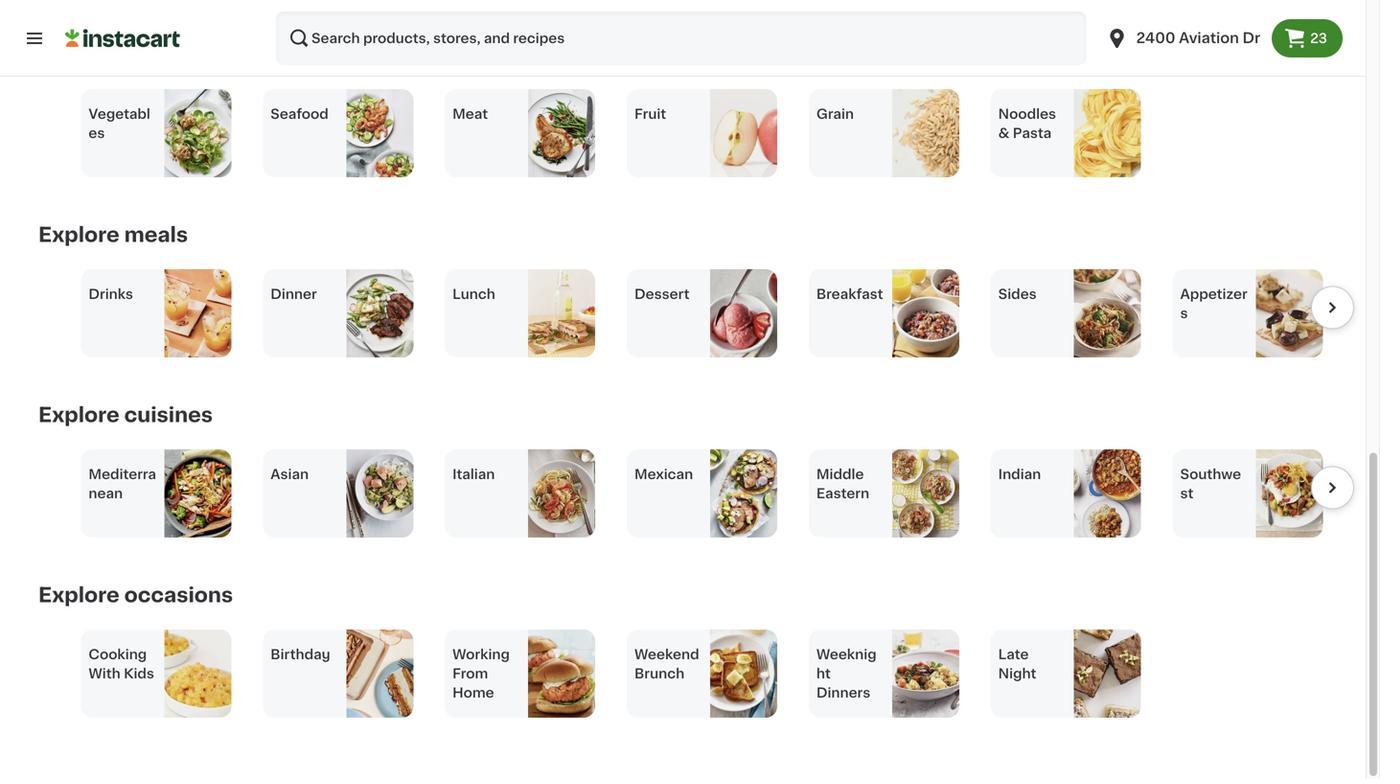 Task type: describe. For each thing, give the bounding box(es) containing it.
explore cuisines
[[38, 405, 213, 425]]

noodles & pasta
[[999, 107, 1057, 140]]

explore main ingredients
[[38, 45, 303, 65]]

explore for explore main ingredients
[[38, 45, 120, 65]]

explore for explore cuisines
[[38, 405, 120, 425]]

indian
[[999, 468, 1042, 481]]

birthday link
[[263, 630, 414, 718]]

fruit link
[[627, 89, 778, 177]]

2400 aviation dr button
[[1095, 12, 1273, 65]]

middle eastern link
[[809, 450, 960, 538]]

seafood link
[[263, 89, 414, 177]]

meat link
[[445, 89, 596, 177]]

italian link
[[445, 450, 596, 538]]

ingredients
[[181, 45, 303, 65]]

explore for explore occasions
[[38, 585, 120, 606]]

mexican
[[635, 468, 694, 481]]

grain
[[817, 107, 854, 121]]

item carousel region for explore meals
[[38, 269, 1355, 358]]

southwe st
[[1181, 468, 1242, 501]]

weeknig ht dinners link
[[809, 630, 960, 718]]

23
[[1311, 32, 1328, 45]]

indian link
[[991, 450, 1142, 538]]

occasions
[[124, 585, 233, 606]]

dessert link
[[627, 269, 778, 358]]

ht
[[817, 667, 831, 681]]

vegetabl
[[89, 107, 150, 121]]

working
[[453, 648, 510, 662]]

meals
[[124, 225, 188, 245]]

item carousel region for explore cuisines
[[38, 450, 1355, 538]]

lunch link
[[445, 269, 596, 358]]

kids
[[124, 667, 154, 681]]

mexican link
[[627, 450, 778, 538]]

2400
[[1137, 31, 1176, 45]]

sides
[[999, 288, 1037, 301]]

&
[[999, 127, 1010, 140]]

asian
[[271, 468, 309, 481]]

drinks link
[[81, 269, 232, 358]]

grain link
[[809, 89, 960, 177]]

pasta
[[1013, 127, 1052, 140]]

aviation
[[1180, 31, 1240, 45]]

asian link
[[263, 450, 414, 538]]

noodles
[[999, 107, 1057, 121]]

instacart logo image
[[65, 27, 180, 50]]

mediterra nean
[[89, 468, 156, 501]]

middle eastern
[[817, 468, 870, 501]]

appetizer s
[[1181, 288, 1248, 320]]

vegetabl es link
[[81, 89, 232, 177]]

explore for explore meals
[[38, 225, 120, 245]]

st
[[1181, 487, 1194, 501]]

drinks
[[89, 288, 133, 301]]

dinner
[[271, 288, 317, 301]]

meat
[[453, 107, 488, 121]]

weekend brunch
[[635, 648, 700, 681]]

cooking
[[89, 648, 147, 662]]



Task type: vqa. For each thing, say whether or not it's contained in the screenshot.
Appetizer s
yes



Task type: locate. For each thing, give the bounding box(es) containing it.
explore meals
[[38, 225, 188, 245]]

vegetabl es
[[89, 107, 150, 140]]

cooking with kids link
[[81, 630, 232, 718]]

southwe
[[1181, 468, 1242, 481]]

appetizer s link
[[1173, 269, 1324, 358]]

weeknig
[[817, 648, 877, 662]]

1 item carousel region from the top
[[38, 269, 1355, 358]]

mediterra
[[89, 468, 156, 481]]

explore occasions
[[38, 585, 233, 606]]

middle
[[817, 468, 864, 481]]

appetizer
[[1181, 288, 1248, 301]]

item carousel region containing mediterra nean
[[38, 450, 1355, 538]]

0 vertical spatial item carousel region
[[38, 269, 1355, 358]]

late
[[999, 648, 1029, 662]]

fruit
[[635, 107, 667, 121]]

4 explore from the top
[[38, 585, 120, 606]]

italian
[[453, 468, 495, 481]]

2400 aviation dr button
[[1106, 12, 1261, 65]]

item carousel region containing drinks
[[38, 269, 1355, 358]]

explore left main
[[38, 45, 120, 65]]

brunch
[[635, 667, 685, 681]]

explore up mediterra
[[38, 405, 120, 425]]

weekend brunch link
[[627, 630, 778, 718]]

item carousel region
[[38, 269, 1355, 358], [38, 450, 1355, 538]]

None search field
[[276, 12, 1087, 65]]

explore up cooking
[[38, 585, 120, 606]]

weeknig ht dinners
[[817, 648, 877, 700]]

weekend
[[635, 648, 700, 662]]

2 item carousel region from the top
[[38, 450, 1355, 538]]

noodles & pasta link
[[991, 89, 1142, 177]]

main
[[124, 45, 177, 65]]

Search field
[[276, 12, 1087, 65]]

3 explore from the top
[[38, 405, 120, 425]]

southwe st link
[[1173, 450, 1324, 538]]

seafood
[[271, 107, 329, 121]]

dinners
[[817, 687, 871, 700]]

1 vertical spatial item carousel region
[[38, 450, 1355, 538]]

dinner link
[[263, 269, 414, 358]]

lunch
[[453, 288, 496, 301]]

1 explore from the top
[[38, 45, 120, 65]]

nean
[[89, 487, 123, 501]]

es
[[89, 127, 105, 140]]

eastern
[[817, 487, 870, 501]]

birthday
[[271, 648, 331, 662]]

with
[[89, 667, 121, 681]]

late night link
[[991, 630, 1142, 718]]

dr
[[1243, 31, 1261, 45]]

breakfast
[[817, 288, 884, 301]]

working from home
[[453, 648, 510, 700]]

working from home link
[[445, 630, 596, 718]]

night
[[999, 667, 1037, 681]]

cooking with kids
[[89, 648, 154, 681]]

cuisines
[[124, 405, 213, 425]]

2400 aviation dr
[[1137, 31, 1261, 45]]

s
[[1181, 307, 1189, 320]]

sides link
[[991, 269, 1142, 358]]

breakfast link
[[809, 269, 960, 358]]

from
[[453, 667, 488, 681]]

dessert
[[635, 288, 690, 301]]

23 button
[[1273, 19, 1344, 58]]

home
[[453, 687, 494, 700]]

explore up drinks
[[38, 225, 120, 245]]

mediterra nean link
[[81, 450, 232, 538]]

2 explore from the top
[[38, 225, 120, 245]]

late night
[[999, 648, 1037, 681]]

explore
[[38, 45, 120, 65], [38, 225, 120, 245], [38, 405, 120, 425], [38, 585, 120, 606]]



